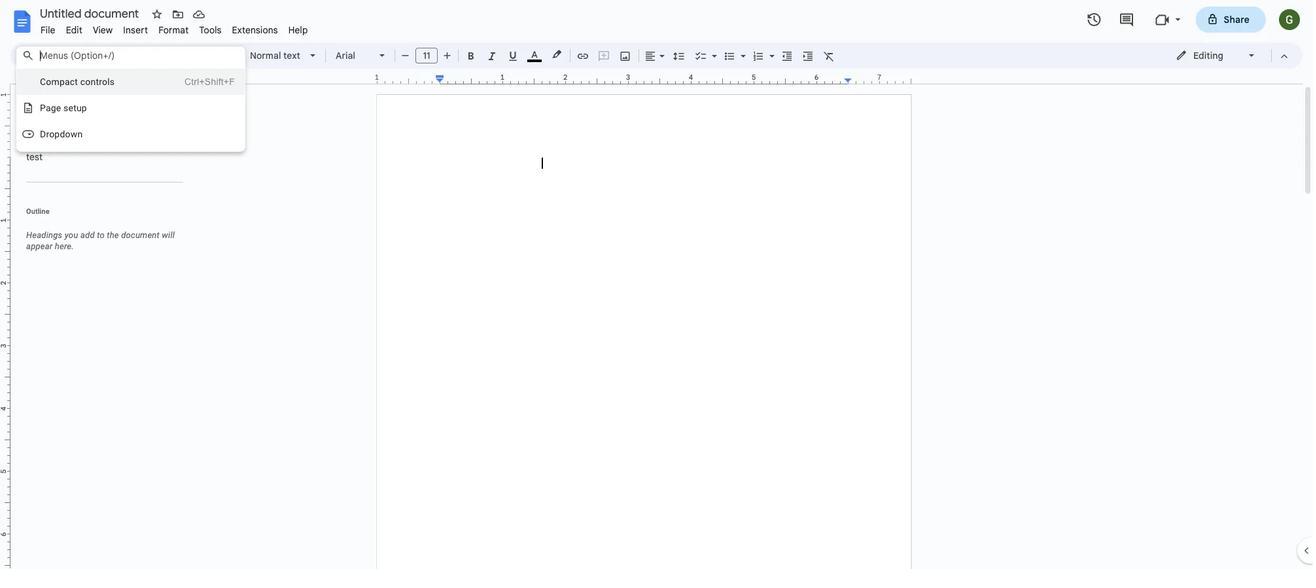 Task type: vqa. For each thing, say whether or not it's contained in the screenshot.
Edit menu item at the top left of the page
yes



Task type: describe. For each thing, give the bounding box(es) containing it.
compact
[[40, 76, 78, 87]]

will
[[162, 230, 175, 240]]

file
[[41, 24, 55, 36]]

styles list. normal text selected. option
[[250, 46, 302, 65]]

page setup
[[40, 102, 87, 113]]

compact controls
[[40, 76, 115, 87]]

add
[[80, 230, 95, 240]]

document
[[121, 230, 160, 240]]

insert menu item
[[118, 22, 153, 38]]

edit
[[66, 24, 82, 36]]

headings you add to the document will appear here.
[[26, 230, 175, 251]]

file menu item
[[35, 22, 61, 38]]

menu bar inside menu bar banner
[[35, 17, 313, 39]]

view menu item
[[88, 22, 118, 38]]

format
[[158, 24, 189, 36]]

line & paragraph spacing image
[[672, 46, 687, 65]]

editing
[[1194, 50, 1224, 61]]

arial
[[336, 50, 355, 61]]

extensions menu item
[[227, 22, 283, 38]]

help menu item
[[283, 22, 313, 38]]

controls
[[80, 76, 115, 87]]

page
[[40, 102, 61, 113]]

top margin image
[[0, 95, 10, 161]]

text color image
[[528, 46, 542, 62]]

test
[[26, 151, 43, 163]]

left margin image
[[378, 74, 444, 84]]

ctrl+shift+f element
[[169, 75, 235, 88]]

share button
[[1196, 7, 1266, 33]]

tools menu item
[[194, 22, 227, 38]]

edit menu item
[[61, 22, 88, 38]]

1
[[375, 73, 379, 82]]



Task type: locate. For each thing, give the bounding box(es) containing it.
Star checkbox
[[148, 5, 166, 24]]

application containing share
[[0, 0, 1314, 569]]

mode and view toolbar
[[1166, 43, 1295, 69]]

appear
[[26, 242, 53, 251]]

here.
[[55, 242, 74, 251]]

insert
[[123, 24, 148, 36]]

outline heading
[[10, 206, 188, 224]]

share
[[1224, 14, 1250, 25]]

Rename text field
[[35, 5, 147, 21]]

help
[[288, 24, 308, 36]]

main toolbar
[[81, 0, 877, 372]]

right margin image
[[845, 74, 911, 84]]

numbered list menu image
[[766, 47, 775, 52]]

menu bar
[[35, 17, 313, 39]]

dropdown
[[40, 129, 83, 139]]

extensions
[[232, 24, 278, 36]]

menu bar banner
[[0, 0, 1314, 569]]

editing button
[[1167, 46, 1266, 65]]

Menus (Option+/) field
[[16, 46, 245, 65]]

application
[[0, 0, 1314, 569]]

to
[[97, 230, 105, 240]]

normal
[[250, 50, 281, 61]]

you
[[65, 230, 78, 240]]

outline
[[26, 207, 50, 215]]

format menu item
[[153, 22, 194, 38]]

text
[[283, 50, 300, 61]]

menu bar containing file
[[35, 17, 313, 39]]

list box
[[16, 65, 245, 152]]

list box inside menu bar banner
[[16, 65, 245, 152]]

the
[[107, 230, 119, 240]]

setup
[[64, 102, 87, 113]]

arial option
[[336, 46, 372, 65]]

Font size field
[[416, 48, 443, 64]]

highlight color image
[[550, 46, 564, 62]]

headings
[[26, 230, 62, 240]]

document outline element
[[10, 84, 188, 569]]

insert image image
[[618, 46, 633, 65]]

list box containing compact controls
[[16, 65, 245, 152]]

ctrl+shift+f
[[185, 77, 235, 87]]

tools
[[199, 24, 222, 36]]

view
[[93, 24, 113, 36]]

normal text
[[250, 50, 300, 61]]

Font size text field
[[416, 48, 437, 63]]



